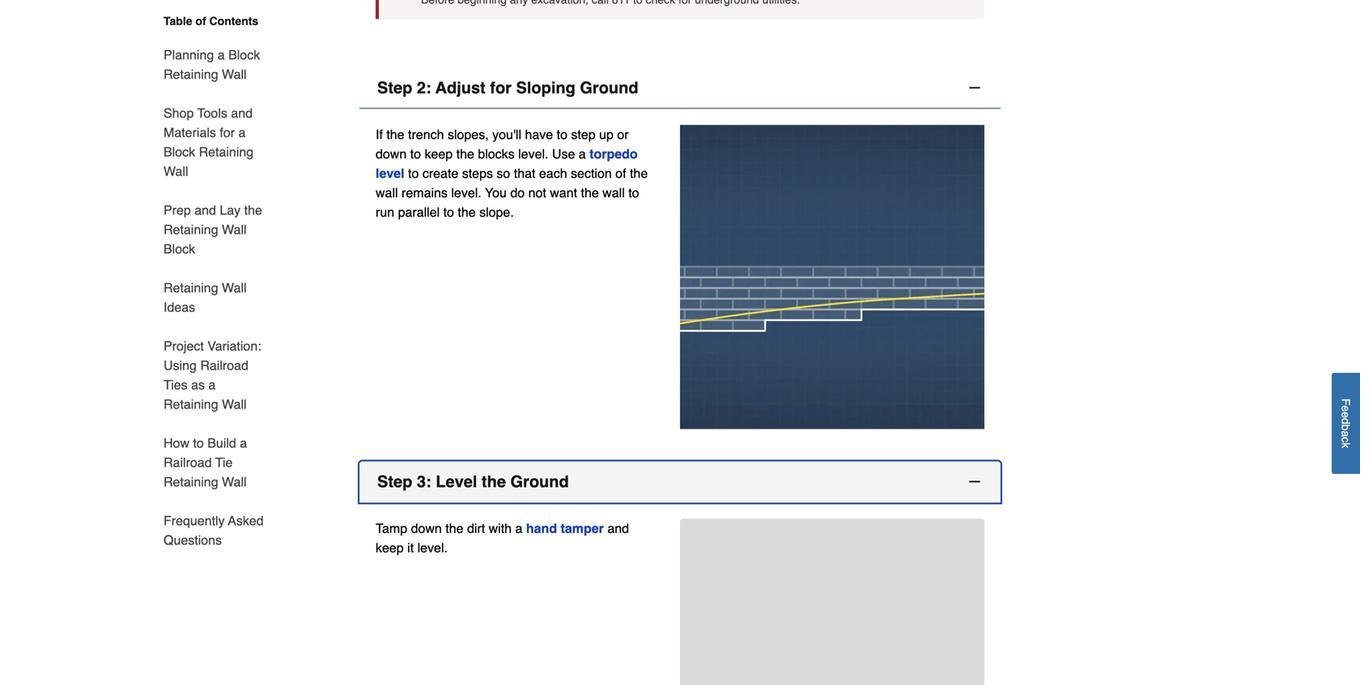Task type: vqa. For each thing, say whether or not it's contained in the screenshot.
36-In W X 60-In H Polished Frameless Wall Mirror
no



Task type: describe. For each thing, give the bounding box(es) containing it.
step 3: level the ground button
[[360, 462, 1001, 503]]

frequently asked questions
[[164, 514, 264, 548]]

a inside button
[[1340, 431, 1353, 438]]

torpedo level link
[[376, 147, 638, 181]]

1 e from the top
[[1340, 406, 1353, 412]]

to inside how to build a railroad tie retaining wall
[[193, 436, 204, 451]]

contents
[[209, 15, 258, 28]]

to right parallel
[[443, 205, 454, 220]]

or
[[617, 127, 629, 142]]

shop tools and materials for a block retaining wall
[[164, 106, 254, 179]]

to down trench at the top
[[410, 147, 421, 162]]

retaining inside project variation: using railroad ties as a retaining wall
[[164, 397, 218, 412]]

table of contents element
[[144, 13, 266, 551]]

tamper
[[561, 522, 604, 537]]

tie
[[215, 455, 233, 470]]

level. inside and keep it level.
[[418, 541, 448, 556]]

level
[[436, 473, 477, 492]]

2 wall from the left
[[603, 186, 625, 201]]

railroad inside how to build a railroad tie retaining wall
[[164, 455, 212, 470]]

block inside planning a block retaining wall
[[228, 47, 260, 62]]

create
[[423, 166, 459, 181]]

do
[[510, 186, 525, 201]]

a person using a hand tamper to compact the soil in the retaining wall layout. image
[[680, 520, 985, 686]]

and inside and keep it level.
[[608, 522, 629, 537]]

f e e d b a c k
[[1340, 399, 1353, 449]]

prep and lay the retaining wall block link
[[164, 191, 266, 269]]

block for prep and lay the retaining wall block
[[164, 242, 195, 257]]

slopes,
[[448, 127, 489, 142]]

step
[[571, 127, 596, 142]]

if
[[376, 127, 383, 142]]

f e e d b a c k button
[[1332, 373, 1360, 475]]

0 vertical spatial of
[[195, 15, 206, 28]]

to down the torpedo
[[629, 186, 639, 201]]

2 e from the top
[[1340, 412, 1353, 419]]

using
[[164, 358, 197, 373]]

up
[[599, 127, 614, 142]]

retaining wall ideas
[[164, 281, 247, 315]]

want
[[550, 186, 577, 201]]

wall inside shop tools and materials for a block retaining wall
[[164, 164, 188, 179]]

run
[[376, 205, 394, 220]]

for inside shop tools and materials for a block retaining wall
[[220, 125, 235, 140]]

d
[[1340, 419, 1353, 425]]

slope.
[[479, 205, 514, 220]]

to up 'use'
[[557, 127, 568, 142]]

each
[[539, 166, 567, 181]]

you
[[485, 186, 507, 201]]

have
[[525, 127, 553, 142]]

not
[[528, 186, 546, 201]]

retaining wall ideas link
[[164, 269, 266, 327]]

how to build a railroad tie retaining wall link
[[164, 424, 266, 502]]

to create steps so that each section of the wall remains level. you do not want the wall to run parallel to the slope.
[[376, 166, 648, 220]]

the inside button
[[482, 473, 506, 492]]

k
[[1340, 443, 1353, 449]]

with
[[489, 522, 512, 537]]

you'll
[[492, 127, 522, 142]]

c
[[1340, 438, 1353, 443]]

1 wall from the left
[[376, 186, 398, 201]]

use
[[552, 147, 575, 162]]

minus image
[[967, 80, 983, 96]]

wall inside planning a block retaining wall
[[222, 67, 247, 82]]

section
[[571, 166, 612, 181]]

retaining inside shop tools and materials for a block retaining wall
[[199, 145, 254, 160]]

tools
[[197, 106, 227, 121]]

ties
[[164, 378, 188, 393]]

prep
[[164, 203, 191, 218]]

a inside planning a block retaining wall
[[218, 47, 225, 62]]

a right with
[[515, 522, 523, 537]]

the down slopes,
[[456, 147, 474, 162]]

if the trench slopes, you'll have to step up or down to keep the blocks level. use a
[[376, 127, 629, 162]]

steps
[[462, 166, 493, 181]]

the down 'section'
[[581, 186, 599, 201]]

variation:
[[207, 339, 261, 354]]

the left dirt
[[446, 522, 464, 537]]

a inside project variation: using railroad ties as a retaining wall
[[208, 378, 216, 393]]

to up remains
[[408, 166, 419, 181]]

torpedo level
[[376, 147, 638, 181]]

step for step 2: adjust for sloping ground
[[377, 79, 412, 97]]

step 2: adjust for sloping ground button
[[360, 68, 1001, 109]]

the right if
[[387, 127, 405, 142]]

retaining inside retaining wall ideas
[[164, 281, 218, 296]]

shop
[[164, 106, 194, 121]]



Task type: locate. For each thing, give the bounding box(es) containing it.
2 horizontal spatial level.
[[518, 147, 549, 162]]

ground inside step 2: adjust for sloping ground button
[[580, 79, 639, 97]]

build
[[207, 436, 236, 451]]

a up k
[[1340, 431, 1353, 438]]

wall
[[376, 186, 398, 201], [603, 186, 625, 201]]

2 step from the top
[[377, 473, 412, 492]]

0 horizontal spatial for
[[220, 125, 235, 140]]

planning
[[164, 47, 214, 62]]

questions
[[164, 533, 222, 548]]

that
[[514, 166, 536, 181]]

wall down lay
[[222, 222, 247, 237]]

1 vertical spatial and
[[195, 203, 216, 218]]

level. inside if the trench slopes, you'll have to step up or down to keep the blocks level. use a
[[518, 147, 549, 162]]

ground inside button
[[511, 473, 569, 492]]

0 horizontal spatial wall
[[376, 186, 398, 201]]

wall up run
[[376, 186, 398, 201]]

frequently
[[164, 514, 225, 529]]

2 vertical spatial level.
[[418, 541, 448, 556]]

wall up tools
[[222, 67, 247, 82]]

1 horizontal spatial ground
[[580, 79, 639, 97]]

2 vertical spatial and
[[608, 522, 629, 537]]

retaining down planning
[[164, 67, 218, 82]]

1 horizontal spatial keep
[[425, 147, 453, 162]]

tamp
[[376, 522, 407, 537]]

1 horizontal spatial and
[[231, 106, 253, 121]]

wall up prep on the top left of page
[[164, 164, 188, 179]]

retaining inside prep and lay the retaining wall block
[[164, 222, 218, 237]]

1 vertical spatial railroad
[[164, 455, 212, 470]]

e up d
[[1340, 406, 1353, 412]]

for inside button
[[490, 79, 512, 97]]

level
[[376, 166, 405, 181]]

as
[[191, 378, 205, 393]]

a right planning
[[218, 47, 225, 62]]

blocks
[[478, 147, 515, 162]]

a right build
[[240, 436, 247, 451]]

the inside prep and lay the retaining wall block
[[244, 203, 262, 218]]

down
[[376, 147, 407, 162], [411, 522, 442, 537]]

1 vertical spatial keep
[[376, 541, 404, 556]]

down up it
[[411, 522, 442, 537]]

retaining up ideas
[[164, 281, 218, 296]]

project variation: using railroad ties as a retaining wall link
[[164, 327, 266, 424]]

block down contents
[[228, 47, 260, 62]]

wall inside prep and lay the retaining wall block
[[222, 222, 247, 237]]

project
[[164, 339, 204, 354]]

how to build a railroad tie retaining wall
[[164, 436, 247, 490]]

sloping
[[516, 79, 576, 97]]

step for step 3: level the ground
[[377, 473, 412, 492]]

of
[[195, 15, 206, 28], [616, 166, 626, 181]]

railroad down how
[[164, 455, 212, 470]]

and
[[231, 106, 253, 121], [195, 203, 216, 218], [608, 522, 629, 537]]

torpedo
[[590, 147, 638, 162]]

keep inside and keep it level.
[[376, 541, 404, 556]]

ideas
[[164, 300, 195, 315]]

a inside shop tools and materials for a block retaining wall
[[238, 125, 246, 140]]

block
[[228, 47, 260, 62], [164, 145, 195, 160], [164, 242, 195, 257]]

ground up 'up'
[[580, 79, 639, 97]]

retaining down materials
[[199, 145, 254, 160]]

e
[[1340, 406, 1353, 412], [1340, 412, 1353, 419]]

wall down 'section'
[[603, 186, 625, 201]]

railroad
[[200, 358, 249, 373], [164, 455, 212, 470]]

a right materials
[[238, 125, 246, 140]]

wall inside how to build a railroad tie retaining wall
[[222, 475, 247, 490]]

level. inside to create steps so that each section of the wall remains level. you do not want the wall to run parallel to the slope.
[[451, 186, 482, 201]]

block inside shop tools and materials for a block retaining wall
[[164, 145, 195, 160]]

planning a block retaining wall link
[[164, 36, 266, 94]]

parallel
[[398, 205, 440, 220]]

to right how
[[193, 436, 204, 451]]

2 vertical spatial block
[[164, 242, 195, 257]]

level. down have
[[518, 147, 549, 162]]

retaining down as
[[164, 397, 218, 412]]

step left 3: at the left bottom
[[377, 473, 412, 492]]

down up level
[[376, 147, 407, 162]]

0 horizontal spatial level.
[[418, 541, 448, 556]]

wall
[[222, 67, 247, 82], [164, 164, 188, 179], [222, 222, 247, 237], [222, 281, 247, 296], [222, 397, 247, 412], [222, 475, 247, 490]]

hand tamper link
[[526, 522, 604, 537]]

for down tools
[[220, 125, 235, 140]]

0 vertical spatial level.
[[518, 147, 549, 162]]

and left lay
[[195, 203, 216, 218]]

0 vertical spatial and
[[231, 106, 253, 121]]

2:
[[417, 79, 431, 97]]

ground
[[580, 79, 639, 97], [511, 473, 569, 492]]

level. right it
[[418, 541, 448, 556]]

0 horizontal spatial ground
[[511, 473, 569, 492]]

1 horizontal spatial for
[[490, 79, 512, 97]]

it
[[407, 541, 414, 556]]

step 3: level the ground
[[377, 473, 569, 492]]

of inside to create steps so that each section of the wall remains level. you do not want the wall to run parallel to the slope.
[[616, 166, 626, 181]]

a right as
[[208, 378, 216, 393]]

keep
[[425, 147, 453, 162], [376, 541, 404, 556]]

the right lay
[[244, 203, 262, 218]]

and right tools
[[231, 106, 253, 121]]

and keep it level.
[[376, 522, 629, 556]]

the right the level
[[482, 473, 506, 492]]

project variation: using railroad ties as a retaining wall
[[164, 339, 261, 412]]

0 horizontal spatial and
[[195, 203, 216, 218]]

e up b
[[1340, 412, 1353, 419]]

1 vertical spatial for
[[220, 125, 235, 140]]

block down materials
[[164, 145, 195, 160]]

retaining down tie
[[164, 475, 218, 490]]

1 vertical spatial level.
[[451, 186, 482, 201]]

block inside prep and lay the retaining wall block
[[164, 242, 195, 257]]

retaining inside planning a block retaining wall
[[164, 67, 218, 82]]

a diagram illustrating how to step retaining wall blocks up a slope. image
[[680, 125, 985, 430]]

wall down tie
[[222, 475, 247, 490]]

asked
[[228, 514, 264, 529]]

trench
[[408, 127, 444, 142]]

1 horizontal spatial of
[[616, 166, 626, 181]]

0 vertical spatial keep
[[425, 147, 453, 162]]

a inside if the trench slopes, you'll have to step up or down to keep the blocks level. use a
[[579, 147, 586, 162]]

0 vertical spatial down
[[376, 147, 407, 162]]

for right adjust
[[490, 79, 512, 97]]

0 horizontal spatial down
[[376, 147, 407, 162]]

retaining down prep on the top left of page
[[164, 222, 218, 237]]

for
[[490, 79, 512, 97], [220, 125, 235, 140]]

1 horizontal spatial wall
[[603, 186, 625, 201]]

wall up build
[[222, 397, 247, 412]]

keep down 'tamp' at the bottom
[[376, 541, 404, 556]]

0 horizontal spatial of
[[195, 15, 206, 28]]

dirt
[[467, 522, 485, 537]]

wall up variation: on the left of the page
[[222, 281, 247, 296]]

1 step from the top
[[377, 79, 412, 97]]

1 vertical spatial step
[[377, 473, 412, 492]]

the down the torpedo
[[630, 166, 648, 181]]

1 horizontal spatial level.
[[451, 186, 482, 201]]

0 vertical spatial ground
[[580, 79, 639, 97]]

adjust
[[436, 79, 486, 97]]

level.
[[518, 147, 549, 162], [451, 186, 482, 201], [418, 541, 448, 556]]

0 vertical spatial block
[[228, 47, 260, 62]]

shop tools and materials for a block retaining wall link
[[164, 94, 266, 191]]

3:
[[417, 473, 431, 492]]

block for shop tools and materials for a block retaining wall
[[164, 145, 195, 160]]

b
[[1340, 425, 1353, 431]]

and right tamper
[[608, 522, 629, 537]]

to
[[557, 127, 568, 142], [410, 147, 421, 162], [408, 166, 419, 181], [629, 186, 639, 201], [443, 205, 454, 220], [193, 436, 204, 451]]

0 vertical spatial step
[[377, 79, 412, 97]]

a right 'use'
[[579, 147, 586, 162]]

1 horizontal spatial down
[[411, 522, 442, 537]]

retaining
[[164, 67, 218, 82], [199, 145, 254, 160], [164, 222, 218, 237], [164, 281, 218, 296], [164, 397, 218, 412], [164, 475, 218, 490]]

step 2: adjust for sloping ground
[[377, 79, 639, 97]]

step left 2: on the left top of the page
[[377, 79, 412, 97]]

table
[[164, 15, 192, 28]]

frequently asked questions link
[[164, 502, 266, 551]]

the left slope.
[[458, 205, 476, 220]]

keep up create
[[425, 147, 453, 162]]

materials
[[164, 125, 216, 140]]

hand
[[526, 522, 557, 537]]

a inside how to build a railroad tie retaining wall
[[240, 436, 247, 451]]

1 vertical spatial ground
[[511, 473, 569, 492]]

keep inside if the trench slopes, you'll have to step up or down to keep the blocks level. use a
[[425, 147, 453, 162]]

1 vertical spatial of
[[616, 166, 626, 181]]

of right table
[[195, 15, 206, 28]]

so
[[497, 166, 510, 181]]

0 vertical spatial for
[[490, 79, 512, 97]]

remains
[[402, 186, 448, 201]]

level. down steps
[[451, 186, 482, 201]]

1 vertical spatial block
[[164, 145, 195, 160]]

wall inside retaining wall ideas
[[222, 281, 247, 296]]

planning a block retaining wall
[[164, 47, 260, 82]]

of down the torpedo
[[616, 166, 626, 181]]

lay
[[220, 203, 241, 218]]

wall inside project variation: using railroad ties as a retaining wall
[[222, 397, 247, 412]]

ground up hand
[[511, 473, 569, 492]]

f
[[1340, 399, 1353, 406]]

railroad inside project variation: using railroad ties as a retaining wall
[[200, 358, 249, 373]]

minus image
[[967, 474, 983, 490]]

table of contents
[[164, 15, 258, 28]]

prep and lay the retaining wall block
[[164, 203, 262, 257]]

1 vertical spatial down
[[411, 522, 442, 537]]

block down prep on the top left of page
[[164, 242, 195, 257]]

2 horizontal spatial and
[[608, 522, 629, 537]]

a
[[218, 47, 225, 62], [238, 125, 246, 140], [579, 147, 586, 162], [208, 378, 216, 393], [1340, 431, 1353, 438], [240, 436, 247, 451], [515, 522, 523, 537]]

tamp down the dirt with a hand tamper
[[376, 522, 604, 537]]

0 vertical spatial railroad
[[200, 358, 249, 373]]

and inside prep and lay the retaining wall block
[[195, 203, 216, 218]]

railroad down variation: on the left of the page
[[200, 358, 249, 373]]

step
[[377, 79, 412, 97], [377, 473, 412, 492]]

how
[[164, 436, 189, 451]]

0 horizontal spatial keep
[[376, 541, 404, 556]]

down inside if the trench slopes, you'll have to step up or down to keep the blocks level. use a
[[376, 147, 407, 162]]

and inside shop tools and materials for a block retaining wall
[[231, 106, 253, 121]]

retaining inside how to build a railroad tie retaining wall
[[164, 475, 218, 490]]



